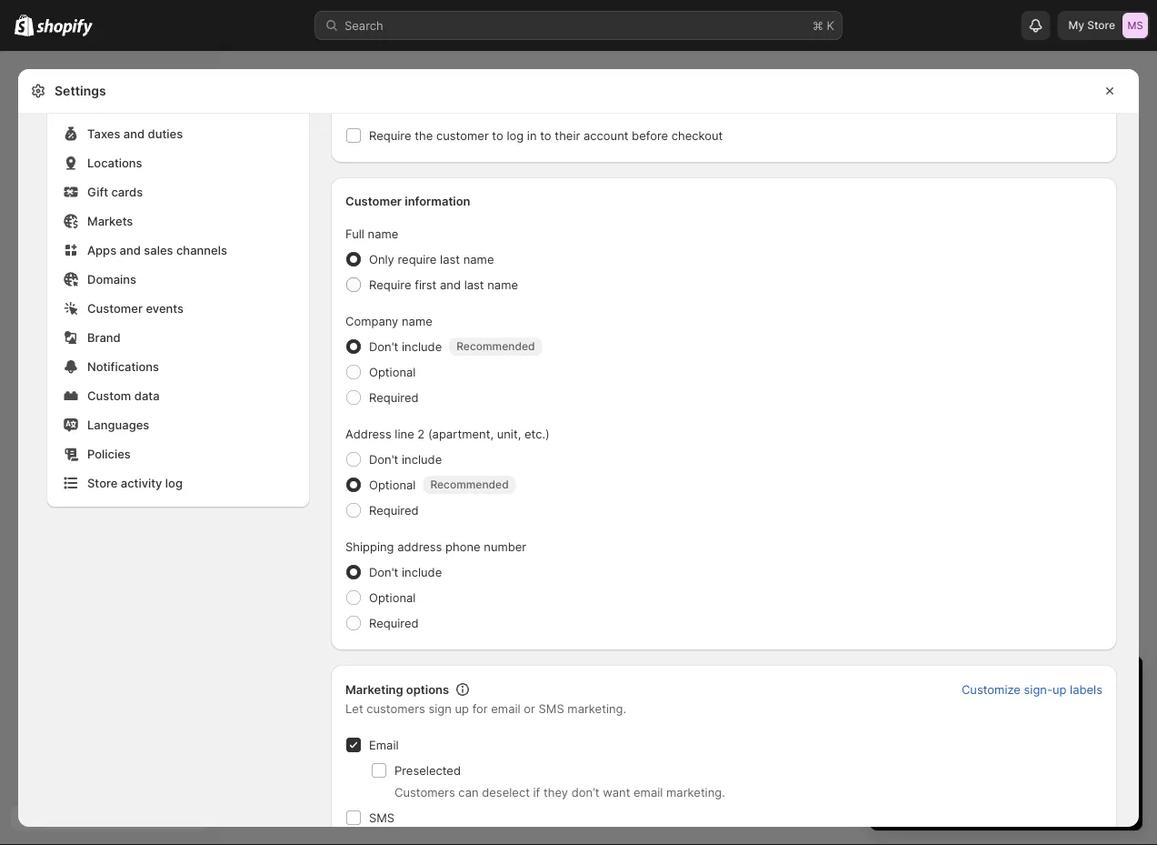 Task type: locate. For each thing, give the bounding box(es) containing it.
2 don't from the top
[[369, 452, 399, 466]]

customer
[[437, 128, 489, 142]]

0 vertical spatial optional
[[369, 365, 416, 379]]

include for line
[[402, 452, 442, 466]]

1 horizontal spatial marketing.
[[667, 785, 726, 799]]

email left or
[[491, 701, 521, 715]]

1 don't include from the top
[[369, 339, 442, 353]]

0 vertical spatial email
[[491, 701, 521, 715]]

3 don't include from the top
[[369, 565, 442, 579]]

labels
[[1071, 682, 1103, 696]]

require down only
[[369, 277, 412, 292]]

locations link
[[58, 150, 298, 176]]

0 vertical spatial marketing.
[[568, 701, 627, 715]]

optional down shipping
[[369, 590, 416, 604]]

2 required from the top
[[369, 503, 419, 517]]

their
[[555, 128, 581, 142]]

require left the
[[369, 128, 412, 142]]

number
[[484, 539, 527, 554]]

name up only
[[368, 226, 399, 241]]

languages
[[87, 418, 149, 432]]

require
[[398, 252, 437, 266]]

customer up full name
[[346, 194, 402, 208]]

0 vertical spatial don't
[[369, 339, 399, 353]]

include down 2
[[402, 452, 442, 466]]

shopify image
[[15, 14, 34, 36], [37, 19, 93, 37]]

customize sign-up labels link
[[951, 677, 1114, 702]]

sales
[[144, 243, 173, 257]]

the
[[415, 128, 433, 142]]

⌘
[[813, 18, 824, 32]]

0 horizontal spatial to
[[492, 128, 504, 142]]

marketing. right or
[[568, 701, 627, 715]]

to left in
[[492, 128, 504, 142]]

0 vertical spatial store
[[1088, 19, 1116, 32]]

up
[[1053, 682, 1067, 696], [455, 701, 469, 715]]

optional down company name
[[369, 365, 416, 379]]

settings
[[55, 83, 106, 99]]

recommended
[[457, 340, 535, 353], [431, 478, 509, 491]]

1 horizontal spatial to
[[541, 128, 552, 142]]

include for address
[[402, 565, 442, 579]]

1 horizontal spatial last
[[465, 277, 484, 292]]

0 horizontal spatial store
[[87, 476, 118, 490]]

3 don't from the top
[[369, 565, 399, 579]]

information
[[405, 194, 471, 208]]

0 vertical spatial last
[[440, 252, 460, 266]]

0 horizontal spatial customer
[[87, 301, 143, 315]]

0 horizontal spatial log
[[165, 476, 183, 490]]

trial
[[933, 672, 965, 694]]

0 vertical spatial recommended
[[457, 340, 535, 353]]

1 optional from the top
[[369, 365, 416, 379]]

optional
[[369, 365, 416, 379], [369, 478, 416, 492], [369, 590, 416, 604]]

policies
[[87, 447, 131, 461]]

1 horizontal spatial customer
[[346, 194, 402, 208]]

2 vertical spatial optional
[[369, 590, 416, 604]]

1 horizontal spatial up
[[1053, 682, 1067, 696]]

sign-
[[1025, 682, 1053, 696]]

and inside taxes and duties link
[[124, 126, 145, 141]]

3 include from the top
[[402, 565, 442, 579]]

address
[[398, 539, 442, 554]]

1 vertical spatial required
[[369, 503, 419, 517]]

0 horizontal spatial email
[[491, 701, 521, 715]]

1 vertical spatial require
[[369, 277, 412, 292]]

customers
[[395, 785, 455, 799]]

required up the line
[[369, 390, 419, 404]]

0 vertical spatial and
[[124, 126, 145, 141]]

brand link
[[58, 325, 298, 350]]

and right first
[[440, 277, 461, 292]]

sms right or
[[539, 701, 565, 715]]

email
[[491, 701, 521, 715], [634, 785, 664, 799]]

don't down address
[[369, 452, 399, 466]]

require
[[369, 128, 412, 142], [369, 277, 412, 292]]

last right first
[[465, 277, 484, 292]]

address line 2 (apartment, unit, etc.)
[[346, 427, 550, 441]]

marketing. right the want
[[667, 785, 726, 799]]

log left in
[[507, 128, 524, 142]]

log inside 'link'
[[165, 476, 183, 490]]

1 include from the top
[[402, 339, 442, 353]]

require for require first and last name
[[369, 277, 412, 292]]

only
[[369, 252, 395, 266]]

company name
[[346, 314, 433, 328]]

store right my
[[1088, 19, 1116, 32]]

email right the want
[[634, 785, 664, 799]]

store activity log
[[87, 476, 183, 490]]

up left labels
[[1053, 682, 1067, 696]]

2 vertical spatial include
[[402, 565, 442, 579]]

1 vertical spatial optional
[[369, 478, 416, 492]]

2 require from the top
[[369, 277, 412, 292]]

1 vertical spatial up
[[455, 701, 469, 715]]

1 vertical spatial and
[[120, 243, 141, 257]]

0 vertical spatial include
[[402, 339, 442, 353]]

store
[[1088, 19, 1116, 32], [87, 476, 118, 490]]

don't include down the line
[[369, 452, 442, 466]]

0 horizontal spatial marketing.
[[568, 701, 627, 715]]

don't include down "address"
[[369, 565, 442, 579]]

1 horizontal spatial shopify image
[[37, 19, 93, 37]]

required for 2
[[369, 503, 419, 517]]

marketing.
[[568, 701, 627, 715], [667, 785, 726, 799]]

1 vertical spatial customer
[[87, 301, 143, 315]]

sms
[[539, 701, 565, 715], [369, 810, 395, 825]]

dialog
[[1147, 69, 1158, 827]]

1 vertical spatial don't
[[369, 452, 399, 466]]

1 require from the top
[[369, 128, 412, 142]]

don't include
[[369, 339, 442, 353], [369, 452, 442, 466], [369, 565, 442, 579]]

recommended down require first and last name
[[457, 340, 535, 353]]

customer down domains
[[87, 301, 143, 315]]

required up shipping
[[369, 503, 419, 517]]

can
[[459, 785, 479, 799]]

and right apps
[[120, 243, 141, 257]]

and right taxes
[[124, 126, 145, 141]]

full
[[346, 226, 365, 241]]

sms down customers
[[369, 810, 395, 825]]

customer information
[[346, 194, 471, 208]]

my store image
[[1123, 13, 1149, 38]]

required up marketing options
[[369, 616, 419, 630]]

optional down the line
[[369, 478, 416, 492]]

include down company name
[[402, 339, 442, 353]]

0 vertical spatial require
[[369, 128, 412, 142]]

recommended down the (apartment,
[[431, 478, 509, 491]]

don't for shipping
[[369, 565, 399, 579]]

just
[[970, 672, 1001, 694]]

2
[[418, 427, 425, 441]]

store activity log link
[[58, 470, 298, 496]]

2 include from the top
[[402, 452, 442, 466]]

3 required from the top
[[369, 616, 419, 630]]

0 horizontal spatial sms
[[369, 810, 395, 825]]

address
[[346, 427, 392, 441]]

and inside "apps and sales channels" link
[[120, 243, 141, 257]]

up left for
[[455, 701, 469, 715]]

line
[[395, 427, 415, 441]]

1 vertical spatial store
[[87, 476, 118, 490]]

1 don't from the top
[[369, 339, 399, 353]]

1 horizontal spatial log
[[507, 128, 524, 142]]

0 vertical spatial sms
[[539, 701, 565, 715]]

0 vertical spatial required
[[369, 390, 419, 404]]

0 horizontal spatial last
[[440, 252, 460, 266]]

1 vertical spatial include
[[402, 452, 442, 466]]

custom
[[87, 388, 131, 403]]

2 vertical spatial required
[[369, 616, 419, 630]]

to right in
[[541, 128, 552, 142]]

domains
[[87, 272, 137, 286]]

3 optional from the top
[[369, 590, 416, 604]]

last
[[440, 252, 460, 266], [465, 277, 484, 292]]

name
[[368, 226, 399, 241], [464, 252, 494, 266], [488, 277, 519, 292], [402, 314, 433, 328]]

include down "address"
[[402, 565, 442, 579]]

customer
[[346, 194, 402, 208], [87, 301, 143, 315]]

1 vertical spatial marketing.
[[667, 785, 726, 799]]

and for taxes
[[124, 126, 145, 141]]

full name
[[346, 226, 399, 241]]

company
[[346, 314, 399, 328]]

0 vertical spatial up
[[1053, 682, 1067, 696]]

2 don't include from the top
[[369, 452, 442, 466]]

1 horizontal spatial sms
[[539, 701, 565, 715]]

name down first
[[402, 314, 433, 328]]

don't down company name
[[369, 339, 399, 353]]

2 vertical spatial don't
[[369, 565, 399, 579]]

optional for company
[[369, 365, 416, 379]]

0 horizontal spatial up
[[455, 701, 469, 715]]

marketing
[[346, 682, 404, 696]]

cards
[[111, 185, 143, 199]]

data
[[134, 388, 160, 403]]

1 vertical spatial recommended
[[431, 478, 509, 491]]

to
[[492, 128, 504, 142], [541, 128, 552, 142]]

store down policies
[[87, 476, 118, 490]]

store inside 'link'
[[87, 476, 118, 490]]

don't include down company name
[[369, 339, 442, 353]]

channels
[[176, 243, 227, 257]]

log
[[507, 128, 524, 142], [165, 476, 183, 490]]

don't down shipping
[[369, 565, 399, 579]]

custom data
[[87, 388, 160, 403]]

2 vertical spatial don't include
[[369, 565, 442, 579]]

languages link
[[58, 412, 298, 438]]

1 vertical spatial don't include
[[369, 452, 442, 466]]

don't
[[369, 339, 399, 353], [369, 452, 399, 466], [369, 565, 399, 579]]

my store
[[1069, 19, 1116, 32]]

gift cards
[[87, 185, 143, 199]]

only require last name
[[369, 252, 494, 266]]

(apartment,
[[428, 427, 494, 441]]

want
[[603, 785, 631, 799]]

0 vertical spatial don't include
[[369, 339, 442, 353]]

last up require first and last name
[[440, 252, 460, 266]]

1 vertical spatial log
[[165, 476, 183, 490]]

1 horizontal spatial email
[[634, 785, 664, 799]]

deselect
[[482, 785, 530, 799]]

0 vertical spatial log
[[507, 128, 524, 142]]

customer inside customer events link
[[87, 301, 143, 315]]

and
[[124, 126, 145, 141], [120, 243, 141, 257], [440, 277, 461, 292]]

optional for shipping
[[369, 590, 416, 604]]

log down 'policies' link
[[165, 476, 183, 490]]

taxes
[[87, 126, 120, 141]]

0 vertical spatial customer
[[346, 194, 402, 208]]

customer for customer events
[[87, 301, 143, 315]]

k
[[827, 18, 835, 32]]

settings dialog
[[18, 0, 1140, 845]]



Task type: vqa. For each thing, say whether or not it's contained in the screenshot.
Search countries Text Field
no



Task type: describe. For each thing, give the bounding box(es) containing it.
don't
[[572, 785, 600, 799]]

require for require the customer to log in to their account before checkout
[[369, 128, 412, 142]]

shipping address phone number
[[346, 539, 527, 554]]

etc.)
[[525, 427, 550, 441]]

search
[[345, 18, 384, 32]]

require the customer to log in to their account before checkout
[[369, 128, 723, 142]]

customers
[[367, 701, 426, 715]]

account
[[584, 128, 629, 142]]

they
[[544, 785, 569, 799]]

apps
[[87, 243, 117, 257]]

preselected
[[395, 763, 461, 777]]

taxes and duties
[[87, 126, 183, 141]]

in
[[527, 128, 537, 142]]

notifications link
[[58, 354, 298, 379]]

custom data link
[[58, 383, 298, 408]]

your trial just started button
[[871, 656, 1143, 694]]

your
[[889, 672, 928, 694]]

notifications
[[87, 359, 159, 373]]

marketing. for let customers sign up for email or sms marketing.
[[568, 701, 627, 715]]

started
[[1006, 672, 1068, 694]]

duties
[[148, 126, 183, 141]]

marketing options
[[346, 682, 449, 696]]

customer for customer information
[[346, 194, 402, 208]]

required for phone
[[369, 616, 419, 630]]

customer events
[[87, 301, 184, 315]]

for
[[473, 701, 488, 715]]

checkout
[[672, 128, 723, 142]]

marketing. for customers can deselect if they don't want email marketing.
[[667, 785, 726, 799]]

policies link
[[58, 441, 298, 467]]

1 horizontal spatial store
[[1088, 19, 1116, 32]]

don't include for line
[[369, 452, 442, 466]]

1 vertical spatial sms
[[369, 810, 395, 825]]

domains link
[[58, 267, 298, 292]]

email
[[369, 738, 399, 752]]

gift
[[87, 185, 108, 199]]

let
[[346, 701, 364, 715]]

2 optional from the top
[[369, 478, 416, 492]]

1 vertical spatial email
[[634, 785, 664, 799]]

events
[[146, 301, 184, 315]]

don't include for address
[[369, 565, 442, 579]]

⌘ k
[[813, 18, 835, 32]]

first
[[415, 277, 437, 292]]

if
[[534, 785, 541, 799]]

1 vertical spatial last
[[465, 277, 484, 292]]

gift cards link
[[58, 179, 298, 205]]

name down only require last name
[[488, 277, 519, 292]]

phone
[[446, 539, 481, 554]]

recommended for don't include
[[457, 340, 535, 353]]

activity
[[121, 476, 162, 490]]

before
[[632, 128, 669, 142]]

1 required from the top
[[369, 390, 419, 404]]

apps and sales channels link
[[58, 237, 298, 263]]

don't for address
[[369, 452, 399, 466]]

customize sign-up labels
[[962, 682, 1103, 696]]

your trial just started
[[889, 672, 1068, 694]]

unit,
[[497, 427, 521, 441]]

0 horizontal spatial shopify image
[[15, 14, 34, 36]]

2 to from the left
[[541, 128, 552, 142]]

markets
[[87, 214, 133, 228]]

or
[[524, 701, 536, 715]]

customize
[[962, 682, 1021, 696]]

2 vertical spatial and
[[440, 277, 461, 292]]

name up require first and last name
[[464, 252, 494, 266]]

customers can deselect if they don't want email marketing.
[[395, 785, 726, 799]]

and for apps
[[120, 243, 141, 257]]

shipping
[[346, 539, 394, 554]]

options
[[406, 682, 449, 696]]

sign
[[429, 701, 452, 715]]

recommended for optional
[[431, 478, 509, 491]]

locations
[[87, 156, 142, 170]]

require first and last name
[[369, 277, 519, 292]]

1 to from the left
[[492, 128, 504, 142]]

my
[[1069, 19, 1085, 32]]

let customers sign up for email or sms marketing.
[[346, 701, 627, 715]]

your trial just started element
[[871, 703, 1143, 830]]

apps and sales channels
[[87, 243, 227, 257]]

brand
[[87, 330, 121, 344]]

taxes and duties link
[[58, 121, 298, 146]]



